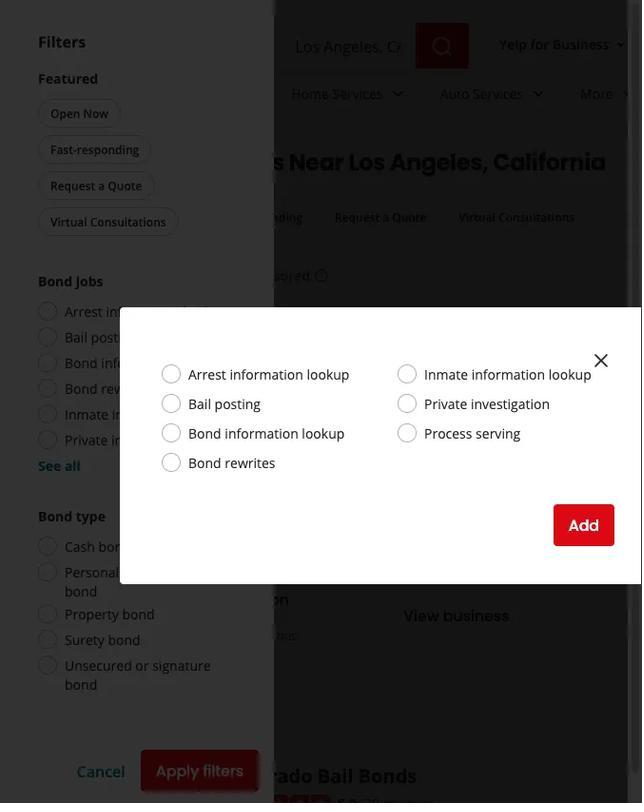 Task type: describe. For each thing, give the bounding box(es) containing it.
arrest information lookup inside add dialog
[[188, 365, 350, 383]]

the b
[[605, 486, 642, 506]]

request a quote inside filters group
[[335, 209, 427, 225]]

a for request a quote button inside filters group
[[383, 209, 389, 225]]

16 deal v2 image
[[57, 444, 72, 459]]

0 horizontal spatial alvarado bail bonds
[[42, 486, 194, 506]]

see
[[38, 456, 61, 474]]

24 chevron down v2 image for more
[[617, 82, 640, 105]]

$75
[[358, 443, 377, 459]]

all
[[65, 456, 81, 474]]

posting inside option group
[[91, 328, 137, 346]]

sponsored for sponsored
[[242, 266, 310, 284]]

1 vertical spatial alvarado bail bonds link
[[227, 762, 417, 789]]

auto services link
[[425, 69, 565, 124]]

inmate information lookup inside option group
[[65, 405, 232, 423]]

request a virtual consultation button
[[42, 578, 308, 620]]

featured
[[38, 69, 98, 87]]

0 vertical spatial alvarado
[[42, 486, 110, 506]]

the
[[605, 486, 633, 506]]

bond inside "personal recognizance bond"
[[65, 582, 97, 600]]

from
[[248, 627, 274, 643]]

bond information lookup inside add dialog
[[188, 424, 345, 442]]

bail posting inside add dialog
[[188, 394, 261, 412]]

virtual for left virtual consultations button
[[50, 214, 87, 229]]

los
[[348, 147, 385, 178]]

filters
[[203, 760, 244, 782]]

close image
[[590, 349, 613, 372]]

bond type
[[38, 507, 106, 525]]

add dialog
[[0, 0, 642, 803]]

sponsored results
[[38, 693, 179, 715]]

top 10 best bail bonds near los angeles, california
[[38, 147, 606, 178]]

0 vertical spatial arrest information lookup
[[65, 302, 226, 320]]

view business
[[404, 604, 509, 625]]

0 horizontal spatial private
[[65, 431, 108, 449]]

0 horizontal spatial virtual consultations button
[[38, 207, 179, 236]]

bond for cash bond
[[98, 537, 131, 555]]

services for auto services
[[473, 84, 523, 102]]

surety
[[65, 630, 105, 648]]

2 horizontal spatial bonds
[[358, 762, 417, 789]]

for for yelp for business
[[531, 35, 549, 53]]

private inside add dialog
[[424, 394, 467, 412]]

request a quote button inside filters group
[[322, 203, 439, 232]]

0 horizontal spatial rewrites
[[101, 379, 152, 397]]

cash bond
[[65, 537, 131, 555]]

view business link
[[323, 594, 590, 635]]

personal recognizance bond
[[65, 563, 204, 600]]

results
[[123, 693, 179, 715]]

0 horizontal spatial investigation
[[111, 431, 190, 449]]

you can request virtual consultation from this business
[[54, 627, 296, 659]]

request a quote inside featured group
[[50, 177, 142, 193]]

apply filters button
[[141, 750, 259, 792]]

1 horizontal spatial virtual consultations button
[[447, 203, 587, 232]]

virtual inside button
[[140, 588, 189, 610]]

you
[[54, 627, 74, 643]]

recognizance
[[122, 563, 204, 581]]

verified license
[[61, 546, 151, 562]]

bond for property bond
[[122, 605, 155, 623]]

cancel
[[77, 760, 125, 781]]

the b link
[[605, 486, 642, 506]]

posting inside add dialog
[[215, 394, 261, 412]]

fast-responding inside filters group
[[214, 209, 303, 225]]

license
[[109, 546, 151, 562]]

virtual for the right virtual consultations button
[[459, 209, 496, 225]]

all button
[[42, 203, 103, 233]]

this
[[277, 627, 296, 643]]

bond rewrites inside option group
[[65, 379, 152, 397]]

request for request a quote button within featured group
[[50, 177, 95, 193]]

see all
[[38, 456, 81, 474]]

16 chevron down v2 image
[[613, 37, 628, 52]]

responding for fast-responding button inside featured group
[[77, 141, 139, 157]]

open now for open now 'button' in the filters group
[[123, 209, 181, 225]]

0 horizontal spatial bail posting
[[65, 328, 137, 346]]

yelp for business button
[[492, 27, 636, 61]]

unsecured or signature bond
[[65, 656, 211, 693]]

1 vertical spatial 5 star rating image
[[227, 794, 330, 803]]

request for request a quote button inside filters group
[[335, 209, 380, 225]]

type
[[76, 507, 106, 525]]

request for request a virtual consultation button
[[61, 588, 122, 610]]

yelp for business
[[500, 35, 609, 53]]

open now button inside filters group
[[111, 203, 194, 232]]

1 vertical spatial bonds
[[147, 486, 194, 506]]

verified license button
[[61, 544, 151, 562]]

see all button
[[38, 456, 81, 474]]

bond for surety bond
[[108, 630, 141, 648]]

consultations for left virtual consultations button
[[90, 214, 166, 229]]

auto
[[440, 84, 469, 102]]

16 filter v2 image
[[54, 211, 69, 226]]

option group containing bond type
[[38, 506, 236, 694]]

or
[[135, 656, 149, 674]]

1 vertical spatial alvarado bail bonds
[[227, 762, 417, 789]]

1 vertical spatial private investigation
[[65, 431, 190, 449]]

apply filters
[[156, 760, 244, 782]]

services for home services
[[333, 84, 383, 102]]

home
[[291, 84, 329, 102]]

consultations for the right virtual consultations button
[[499, 209, 575, 225]]

apply
[[156, 760, 199, 782]]

filters
[[38, 31, 86, 52]]

$100 for $75
[[400, 443, 426, 459]]

fast- inside filters group
[[214, 209, 240, 225]]

unsecured
[[65, 656, 132, 674]]

business inside view business "link"
[[443, 604, 509, 625]]

offers
[[111, 262, 165, 289]]

0 vertical spatial bonds
[[213, 147, 284, 178]]

auto services
[[440, 84, 523, 102]]

0 horizontal spatial arrest
[[65, 302, 103, 320]]

b
[[637, 486, 642, 506]]

request
[[99, 627, 140, 643]]

request a quote button inside featured group
[[38, 171, 154, 200]]

virtual consultations for left virtual consultations button
[[50, 214, 166, 229]]

filters group
[[38, 203, 591, 233]]

now for open now 'button' in the filters group
[[156, 209, 181, 225]]

california
[[493, 147, 606, 178]]

0 horizontal spatial alvarado bail bonds link
[[42, 486, 194, 506]]

special
[[38, 262, 107, 289]]

personal
[[65, 563, 119, 581]]

$75 for $100 deal link
[[323, 313, 590, 473]]

24 chevron down v2 image
[[387, 82, 410, 105]]

arrest inside add dialog
[[188, 365, 226, 383]]

process
[[424, 424, 472, 442]]

inmate information lookup inside add dialog
[[424, 365, 592, 383]]

for for $40 for $100 deal
[[99, 443, 115, 459]]

more
[[580, 84, 613, 102]]

private investigation inside add dialog
[[424, 394, 550, 412]]



Task type: vqa. For each thing, say whether or not it's contained in the screenshot.
the rightmost Sponsored
yes



Task type: locate. For each thing, give the bounding box(es) containing it.
add
[[569, 515, 599, 536]]

can
[[77, 627, 96, 643]]

near
[[289, 147, 344, 178]]

responding up all
[[77, 141, 139, 157]]

1 vertical spatial bond information lookup
[[188, 424, 345, 442]]

featured group
[[34, 69, 236, 240]]

information
[[106, 302, 180, 320], [101, 353, 175, 372], [230, 365, 303, 383], [472, 365, 545, 383], [112, 405, 186, 423], [225, 424, 298, 442]]

inmate inside add dialog
[[424, 365, 468, 383]]

private investigation up serving
[[424, 394, 550, 412]]

0 vertical spatial alvarado bail bonds link
[[42, 486, 194, 506]]

signature
[[152, 656, 211, 674]]

1 horizontal spatial 24 chevron down v2 image
[[617, 82, 640, 105]]

$40 for $100 deal
[[76, 443, 173, 459]]

all
[[77, 209, 91, 225]]

1 horizontal spatial deal
[[429, 443, 454, 459]]

responding
[[77, 141, 139, 157], [240, 209, 303, 225]]

2 vertical spatial a
[[126, 588, 136, 610]]

0 vertical spatial arrest
[[65, 302, 103, 320]]

0 horizontal spatial private investigation
[[65, 431, 190, 449]]

fast- up you
[[214, 209, 240, 225]]

1 horizontal spatial bonds
[[213, 147, 284, 178]]

request a quote up all
[[50, 177, 142, 193]]

inmate information lookup
[[424, 365, 592, 383], [65, 405, 232, 423]]

2 24 chevron down v2 image from the left
[[617, 82, 640, 105]]

1 horizontal spatial virtual
[[140, 588, 189, 610]]

a for request a virtual consultation button
[[126, 588, 136, 610]]

search image
[[431, 35, 454, 58]]

24 chevron down v2 image
[[527, 82, 550, 105], [617, 82, 640, 105]]

virtual consultations down 10
[[50, 214, 166, 229]]

0 horizontal spatial bonds
[[147, 486, 194, 506]]

virtual down recognizance
[[140, 588, 189, 610]]

24 chevron down v2 image inside auto services link
[[527, 82, 550, 105]]

bond inside unsecured or signature bond
[[65, 675, 97, 693]]

0 horizontal spatial virtual consultations
[[50, 214, 166, 229]]

request inside filters group
[[335, 209, 380, 225]]

responding inside filters group
[[240, 209, 303, 225]]

$100 right $40
[[118, 443, 144, 459]]

lookup
[[183, 302, 226, 320], [178, 353, 221, 372], [307, 365, 350, 383], [549, 365, 592, 383], [189, 405, 232, 423], [302, 424, 345, 442]]

virtual inside featured group
[[50, 214, 87, 229]]

yelp
[[500, 35, 527, 53]]

1 vertical spatial option group
[[38, 506, 236, 694]]

private up process
[[424, 394, 467, 412]]

0 vertical spatial open now button
[[38, 99, 121, 127]]

now down best
[[156, 209, 181, 225]]

property
[[65, 605, 119, 623]]

0 vertical spatial bail posting
[[65, 328, 137, 346]]

open now button down featured
[[38, 99, 121, 127]]

serving
[[476, 424, 521, 442]]

1 horizontal spatial bail posting
[[188, 394, 261, 412]]

virtual consultations
[[459, 209, 575, 225], [50, 214, 166, 229]]

more link
[[565, 69, 642, 124]]

virtual up special
[[50, 214, 87, 229]]

virtual consultations down california
[[459, 209, 575, 225]]

now for open now 'button' in featured group
[[83, 105, 109, 121]]

investigation inside add dialog
[[471, 394, 550, 412]]

virtual down angeles,
[[459, 209, 496, 225]]

consultations up special offers for you
[[90, 214, 166, 229]]

open now inside featured group
[[50, 105, 109, 121]]

fast-responding button inside featured group
[[38, 135, 152, 164]]

1 vertical spatial rewrites
[[225, 453, 275, 471]]

you
[[198, 262, 234, 289]]

0 vertical spatial bond information lookup
[[65, 353, 221, 372]]

1 vertical spatial bond rewrites
[[188, 453, 275, 471]]

cancel button
[[77, 760, 125, 781]]

fast-responding inside featured group
[[50, 141, 139, 157]]

1 vertical spatial request a quote
[[335, 209, 427, 225]]

1 horizontal spatial a
[[126, 588, 136, 610]]

investigation right $40
[[111, 431, 190, 449]]

a up request
[[126, 588, 136, 610]]

1 vertical spatial arrest information lookup
[[188, 365, 350, 383]]

quote down angeles,
[[392, 209, 427, 225]]

0 vertical spatial posting
[[91, 328, 137, 346]]

open now button
[[38, 99, 121, 127], [111, 203, 194, 232]]

services right auto
[[473, 84, 523, 102]]

now down featured
[[83, 105, 109, 121]]

16 verified v2 image for the b
[[605, 546, 620, 561]]

responding for fast-responding button inside the filters group
[[240, 209, 303, 225]]

request inside featured group
[[50, 177, 95, 193]]

24 chevron down v2 image down yelp for business
[[527, 82, 550, 105]]

fast-responding button up all
[[38, 135, 152, 164]]

0 vertical spatial request a quote
[[50, 177, 142, 193]]

virtual consultations inside featured group
[[50, 214, 166, 229]]

fast-responding up you
[[214, 209, 303, 225]]

option group
[[38, 271, 236, 475], [38, 506, 236, 694]]

open right all
[[123, 209, 153, 225]]

top
[[38, 147, 80, 178]]

arrest
[[65, 302, 103, 320], [188, 365, 226, 383]]

0 horizontal spatial business
[[152, 643, 198, 659]]

24 chevron down v2 image for auto services
[[527, 82, 550, 105]]

services left 24 chevron down v2 icon
[[333, 84, 383, 102]]

open inside featured group
[[50, 105, 80, 121]]

deal inside $40 for $100 deal link
[[147, 443, 173, 459]]

2 $100 from the left
[[400, 443, 426, 459]]

now inside featured group
[[83, 105, 109, 121]]

0 vertical spatial fast-responding button
[[38, 135, 152, 164]]

quote for request a quote button within featured group
[[108, 177, 142, 193]]

$75 for $100 deal
[[358, 443, 454, 459]]

5 star rating image down filters
[[227, 794, 330, 803]]

2 vertical spatial request
[[61, 588, 122, 610]]

a inside button
[[126, 588, 136, 610]]

home services
[[291, 84, 383, 102]]

0 vertical spatial fast-responding
[[50, 141, 139, 157]]

0 horizontal spatial inmate
[[65, 405, 109, 423]]

investigation
[[471, 394, 550, 412], [111, 431, 190, 449]]

now inside filters group
[[156, 209, 181, 225]]

inmate information lookup up "$40 for $100 deal"
[[65, 405, 232, 423]]

deal inside the $75 for $100 deal 'link'
[[429, 443, 454, 459]]

request a virtual consultation
[[61, 588, 289, 610]]

bond
[[38, 272, 72, 290], [65, 353, 98, 372], [65, 379, 98, 397], [188, 424, 221, 442], [188, 453, 221, 471], [38, 507, 72, 525]]

private investigation
[[424, 394, 550, 412], [65, 431, 190, 449]]

0 horizontal spatial open
[[50, 105, 80, 121]]

now
[[83, 105, 109, 121], [156, 209, 181, 225]]

24 chevron down v2 image right more
[[617, 82, 640, 105]]

1 horizontal spatial private investigation
[[424, 394, 550, 412]]

quote inside featured group
[[108, 177, 142, 193]]

$100 for $40
[[118, 443, 144, 459]]

sponsored left 16 info v2 image
[[242, 266, 310, 284]]

1 vertical spatial inmate information lookup
[[65, 405, 232, 423]]

0 vertical spatial open
[[50, 105, 80, 121]]

private
[[424, 394, 467, 412], [65, 431, 108, 449]]

open now for open now 'button' in featured group
[[50, 105, 109, 121]]

0 vertical spatial inmate information lookup
[[424, 365, 592, 383]]

for right yelp on the right
[[531, 35, 549, 53]]

1 vertical spatial inmate
[[65, 405, 109, 423]]

business
[[553, 35, 609, 53]]

16 verified v2 image
[[42, 546, 57, 561], [605, 546, 620, 561]]

1 16 verified v2 image from the left
[[42, 546, 57, 561]]

1 vertical spatial sponsored
[[38, 693, 120, 715]]

consultations down california
[[499, 209, 575, 225]]

virtual
[[143, 627, 176, 643]]

request down the personal
[[61, 588, 122, 610]]

1 deal from the left
[[147, 443, 173, 459]]

None search field
[[145, 23, 473, 69]]

1 horizontal spatial 5 star rating image
[[227, 794, 330, 803]]

open inside filters group
[[123, 209, 153, 225]]

open now button down best
[[111, 203, 194, 232]]

open now down featured
[[50, 105, 109, 121]]

private investigation up all at the left bottom
[[65, 431, 190, 449]]

1 horizontal spatial inmate information lookup
[[424, 365, 592, 383]]

bond rewrites
[[65, 379, 152, 397], [188, 453, 275, 471]]

1 horizontal spatial inmate
[[424, 365, 468, 383]]

quote right 10
[[108, 177, 142, 193]]

for inside $40 for $100 deal link
[[99, 443, 115, 459]]

0 vertical spatial fast-
[[50, 141, 77, 157]]

0 horizontal spatial consultations
[[90, 214, 166, 229]]

fast-responding button
[[38, 135, 152, 164], [201, 203, 315, 232]]

0 horizontal spatial posting
[[91, 328, 137, 346]]

business right 'or'
[[152, 643, 198, 659]]

sponsored for sponsored results
[[38, 693, 120, 715]]

16 verified v2 image down 4.5 star rating image
[[605, 546, 620, 561]]

sponsored down unsecured
[[38, 693, 120, 715]]

0 horizontal spatial now
[[83, 105, 109, 121]]

inmate up $40
[[65, 405, 109, 423]]

1 horizontal spatial 16 verified v2 image
[[605, 546, 620, 561]]

1 horizontal spatial fast-responding button
[[201, 203, 315, 232]]

1 vertical spatial open
[[123, 209, 153, 225]]

bond rewrites inside add dialog
[[188, 453, 275, 471]]

bail inside add dialog
[[188, 394, 211, 412]]

request down los
[[335, 209, 380, 225]]

deal for $75 for $100 deal
[[429, 443, 454, 459]]

request a quote button down los
[[322, 203, 439, 232]]

0 horizontal spatial 16 verified v2 image
[[42, 546, 57, 561]]

1 $100 from the left
[[118, 443, 144, 459]]

process serving
[[424, 424, 521, 442]]

fast-responding button up you
[[201, 203, 315, 232]]

0 vertical spatial now
[[83, 105, 109, 121]]

fast- inside featured group
[[50, 141, 77, 157]]

posting
[[91, 328, 137, 346], [215, 394, 261, 412]]

1 horizontal spatial private
[[424, 394, 467, 412]]

1 vertical spatial a
[[383, 209, 389, 225]]

4.5 star rating image
[[605, 517, 642, 536]]

consultations inside filters group
[[499, 209, 575, 225]]

1 horizontal spatial open
[[123, 209, 153, 225]]

fast- left 10
[[50, 141, 77, 157]]

a down los
[[383, 209, 389, 225]]

1 vertical spatial fast-
[[214, 209, 240, 225]]

view
[[404, 604, 439, 625]]

for
[[531, 35, 549, 53], [169, 262, 195, 289], [99, 443, 115, 459], [380, 443, 397, 459]]

for right $40
[[99, 443, 115, 459]]

open
[[50, 105, 80, 121], [123, 209, 153, 225]]

5 star rating image up cash bond
[[42, 517, 145, 536]]

0 horizontal spatial request a quote
[[50, 177, 142, 193]]

open now down best
[[123, 209, 181, 225]]

0 vertical spatial responding
[[77, 141, 139, 157]]

16 info v2 image
[[314, 268, 329, 283]]

inmate information lookup up serving
[[424, 365, 592, 383]]

deal down process
[[429, 443, 454, 459]]

0 horizontal spatial alvarado
[[42, 486, 110, 506]]

1 vertical spatial bail posting
[[188, 394, 261, 412]]

request a quote
[[50, 177, 142, 193], [335, 209, 427, 225]]

1 horizontal spatial rewrites
[[225, 453, 275, 471]]

virtual
[[459, 209, 496, 225], [50, 214, 87, 229], [140, 588, 189, 610]]

cash
[[65, 537, 95, 555]]

0 vertical spatial inmate
[[424, 365, 468, 383]]

1 horizontal spatial services
[[473, 84, 523, 102]]

1 24 chevron down v2 image from the left
[[527, 82, 550, 105]]

virtual consultations inside filters group
[[459, 209, 575, 225]]

0 vertical spatial option group
[[38, 271, 236, 475]]

investigation up serving
[[471, 394, 550, 412]]

for right $75
[[380, 443, 397, 459]]

deal for $40 for $100 deal
[[147, 443, 173, 459]]

10
[[85, 147, 108, 178]]

responding down near
[[240, 209, 303, 225]]

virtual inside filters group
[[459, 209, 496, 225]]

rewrites inside add dialog
[[225, 453, 275, 471]]

request a quote button up all
[[38, 171, 154, 200]]

$100 inside 'link'
[[400, 443, 426, 459]]

business right the view
[[443, 604, 509, 625]]

5 star rating image
[[42, 517, 145, 536], [227, 794, 330, 803]]

services
[[333, 84, 383, 102], [473, 84, 523, 102]]

a inside group
[[98, 177, 105, 193]]

0 horizontal spatial 24 chevron down v2 image
[[527, 82, 550, 105]]

1 horizontal spatial posting
[[215, 394, 261, 412]]

1 vertical spatial posting
[[215, 394, 261, 412]]

add button
[[553, 504, 615, 546]]

special offers for you
[[38, 262, 234, 289]]

sponsored
[[242, 266, 310, 284], [38, 693, 120, 715]]

for left you
[[169, 262, 195, 289]]

a inside filters group
[[383, 209, 389, 225]]

1 vertical spatial responding
[[240, 209, 303, 225]]

alvarado bail bonds link
[[42, 486, 194, 506], [227, 762, 417, 789]]

1 vertical spatial arrest
[[188, 365, 226, 383]]

deal
[[147, 443, 173, 459], [429, 443, 454, 459]]

$100 down process
[[400, 443, 426, 459]]

2 option group from the top
[[38, 506, 236, 694]]

0 horizontal spatial fast-responding
[[50, 141, 139, 157]]

0 vertical spatial alvarado bail bonds
[[42, 486, 194, 506]]

1 option group from the top
[[38, 271, 236, 475]]

bail
[[166, 147, 209, 178], [65, 328, 87, 346], [188, 394, 211, 412], [114, 486, 143, 506], [318, 762, 353, 789]]

alvarado bail bonds
[[42, 486, 194, 506], [227, 762, 417, 789]]

verified
[[61, 546, 106, 562]]

open now inside filters group
[[123, 209, 181, 225]]

0 horizontal spatial 5 star rating image
[[42, 517, 145, 536]]

bond jobs
[[38, 272, 103, 290]]

1 vertical spatial business
[[152, 643, 198, 659]]

quote inside filters group
[[392, 209, 427, 225]]

for inside the $75 for $100 deal 'link'
[[380, 443, 397, 459]]

2 horizontal spatial a
[[383, 209, 389, 225]]

quote
[[108, 177, 142, 193], [392, 209, 427, 225]]

2 services from the left
[[473, 84, 523, 102]]

alvarado right apply
[[227, 762, 313, 789]]

fast-responding up all
[[50, 141, 139, 157]]

24 chevron down v2 image inside more link
[[617, 82, 640, 105]]

0 vertical spatial business
[[443, 604, 509, 625]]

request
[[50, 177, 95, 193], [335, 209, 380, 225], [61, 588, 122, 610]]

business
[[443, 604, 509, 625], [152, 643, 198, 659]]

request a quote down los
[[335, 209, 427, 225]]

16 verified v2 image left cash
[[42, 546, 57, 561]]

0 vertical spatial 5 star rating image
[[42, 517, 145, 536]]

angeles,
[[390, 147, 489, 178]]

1 horizontal spatial consultations
[[499, 209, 575, 225]]

responding inside featured group
[[77, 141, 139, 157]]

0 horizontal spatial virtual
[[50, 214, 87, 229]]

1 horizontal spatial sponsored
[[242, 266, 310, 284]]

consultation
[[179, 627, 245, 643]]

for inside yelp for business button
[[531, 35, 549, 53]]

consultations
[[499, 209, 575, 225], [90, 214, 166, 229]]

0 horizontal spatial request a quote button
[[38, 171, 154, 200]]

virtual consultations button down 10
[[38, 207, 179, 236]]

business categories element
[[145, 69, 642, 124]]

1 vertical spatial request a quote button
[[322, 203, 439, 232]]

2 16 verified v2 image from the left
[[605, 546, 620, 561]]

open down featured
[[50, 105, 80, 121]]

bonds
[[213, 147, 284, 178], [147, 486, 194, 506], [358, 762, 417, 789]]

$40 for $100 deal link
[[42, 313, 308, 473]]

fast-responding button inside filters group
[[201, 203, 315, 232]]

property bond
[[65, 605, 155, 623]]

0 vertical spatial request
[[50, 177, 95, 193]]

bond
[[98, 537, 131, 555], [65, 582, 97, 600], [122, 605, 155, 623], [108, 630, 141, 648], [65, 675, 97, 693]]

0 horizontal spatial fast-
[[50, 141, 77, 157]]

virtual consultations for the right virtual consultations button
[[459, 209, 575, 225]]

1 vertical spatial open now button
[[111, 203, 194, 232]]

request inside request a virtual consultation button
[[61, 588, 122, 610]]

virtual consultations button down california
[[447, 203, 587, 232]]

bail posting
[[65, 328, 137, 346], [188, 394, 261, 412]]

0 horizontal spatial bond rewrites
[[65, 379, 152, 397]]

surety bond
[[65, 630, 141, 648]]

best
[[112, 147, 162, 178]]

1 horizontal spatial now
[[156, 209, 181, 225]]

inmate up process
[[424, 365, 468, 383]]

16 verified v2 image for alvarado bail bonds
[[42, 546, 57, 561]]

0 horizontal spatial sponsored
[[38, 693, 120, 715]]

home services link
[[276, 69, 425, 124]]

a for request a quote button within featured group
[[98, 177, 105, 193]]

private up all at the left bottom
[[65, 431, 108, 449]]

1 vertical spatial private
[[65, 431, 108, 449]]

consultations inside featured group
[[90, 214, 166, 229]]

0 horizontal spatial inmate information lookup
[[65, 405, 232, 423]]

a left best
[[98, 177, 105, 193]]

0 horizontal spatial a
[[98, 177, 105, 193]]

1 services from the left
[[333, 84, 383, 102]]

2 deal from the left
[[429, 443, 454, 459]]

deal right $40
[[147, 443, 173, 459]]

quote for request a quote button inside filters group
[[392, 209, 427, 225]]

open now button inside featured group
[[38, 99, 121, 127]]

jobs
[[76, 272, 103, 290]]

0 vertical spatial investigation
[[471, 394, 550, 412]]

request up all button
[[50, 177, 95, 193]]

alvarado up 'bond type'
[[42, 486, 110, 506]]

1 vertical spatial alvarado
[[227, 762, 313, 789]]

consultation
[[193, 588, 289, 610]]

for for $75 for $100 deal
[[380, 443, 397, 459]]

business inside "you can request virtual consultation from this business"
[[152, 643, 198, 659]]

virtual consultations button
[[447, 203, 587, 232], [38, 207, 179, 236]]

$40
[[76, 443, 96, 459]]

option group containing bond jobs
[[38, 271, 236, 475]]



